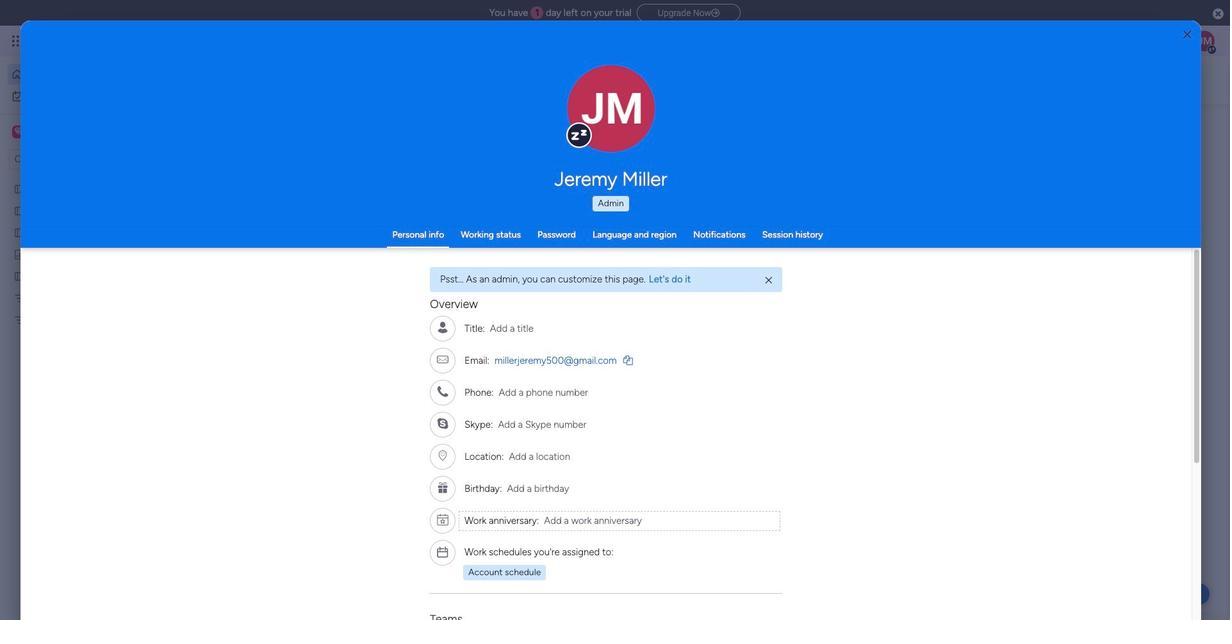 Task type: locate. For each thing, give the bounding box(es) containing it.
public board image
[[13, 226, 26, 238], [608, 260, 623, 274]]

option
[[8, 64, 156, 85], [8, 86, 156, 106], [0, 177, 163, 180]]

public board image right add to favorites icon
[[786, 260, 801, 274]]

workspace image
[[14, 125, 23, 139]]

dapulse rightstroke image
[[711, 8, 720, 18]]

dapulse x slim image
[[766, 275, 772, 286]]

0 vertical spatial workspace image
[[12, 125, 25, 139]]

1 horizontal spatial public board image
[[608, 260, 623, 274]]

close image
[[1184, 30, 1191, 39]]

1 vertical spatial public board image
[[608, 260, 623, 274]]

shareable board image
[[13, 183, 26, 195], [430, 260, 445, 274]]

0 horizontal spatial public board image
[[13, 226, 26, 238]]

workspace image
[[12, 125, 25, 139], [616, 502, 647, 533]]

1 vertical spatial shareable board image
[[430, 260, 445, 274]]

select product image
[[12, 35, 24, 47]]

1 horizontal spatial shareable board image
[[430, 260, 445, 274]]

remove from favorites image
[[565, 260, 578, 273]]

public board image
[[13, 204, 26, 217], [786, 260, 801, 274], [13, 270, 26, 282]]

component image
[[430, 280, 442, 291], [608, 280, 620, 291], [786, 280, 798, 291], [656, 521, 667, 533]]

0 vertical spatial shareable board image
[[13, 183, 26, 195]]

quick search results list box
[[236, 145, 956, 315]]

public board image up public dashboard icon
[[13, 226, 26, 238]]

0 horizontal spatial shareable board image
[[13, 183, 26, 195]]

public board image up public dashboard icon
[[13, 204, 26, 217]]

public board image right remove from favorites icon
[[608, 260, 623, 274]]

copied! image
[[623, 356, 633, 365]]

0 vertical spatial option
[[8, 64, 156, 85]]

1 vertical spatial option
[[8, 86, 156, 106]]

1 vertical spatial workspace image
[[616, 502, 647, 533]]

list box
[[0, 175, 163, 503]]

1 horizontal spatial workspace image
[[616, 502, 647, 533]]

0 horizontal spatial workspace image
[[12, 125, 25, 139]]

0 vertical spatial public board image
[[13, 226, 26, 238]]



Task type: describe. For each thing, give the bounding box(es) containing it.
public dashboard image
[[13, 248, 26, 260]]

public board image down public dashboard icon
[[13, 270, 26, 282]]

2 vertical spatial option
[[0, 177, 163, 180]]

public board image inside quick search results list box
[[786, 260, 801, 274]]

dapulse close image
[[1213, 8, 1224, 21]]

jeremy miller image
[[1195, 31, 1215, 51]]

add to favorites image
[[743, 260, 756, 273]]

workspace selection element
[[12, 124, 107, 141]]

Search in workspace field
[[27, 152, 107, 167]]



Task type: vqa. For each thing, say whether or not it's contained in the screenshot.
second small dropdown column outline icon from the right
no



